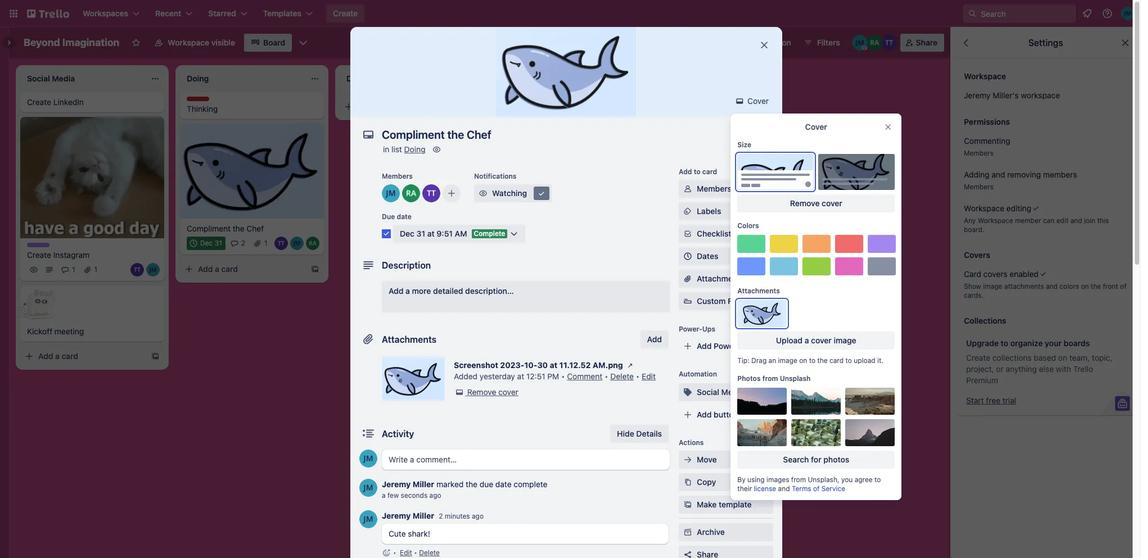 Task type: describe. For each thing, give the bounding box(es) containing it.
jeremy miller (jeremymiller198) image inside primary element
[[1122, 7, 1135, 20]]

join
[[1085, 217, 1096, 225]]

workspace inside any workspace member can edit and join this board.
[[978, 217, 1014, 225]]

0 horizontal spatial edit link
[[400, 549, 412, 558]]

add reaction image
[[382, 548, 391, 559]]

commenting members
[[965, 136, 1011, 158]]

image for tip: drag an image on to the card to upload it.
[[779, 357, 798, 365]]

1 vertical spatial remove
[[468, 388, 497, 397]]

share button
[[901, 34, 945, 52]]

more
[[412, 286, 431, 296]]

screenshot
[[454, 361, 499, 370]]

create instagram
[[27, 251, 90, 260]]

cover inside button
[[812, 336, 832, 346]]

0 horizontal spatial add a card button
[[20, 348, 146, 366]]

visible
[[211, 38, 235, 47]]

jeremy miller marked the due date complete a few seconds ago
[[382, 480, 548, 500]]

1 horizontal spatial edit link
[[642, 372, 656, 382]]

board.
[[965, 226, 985, 234]]

image for upload a cover image
[[834, 336, 857, 346]]

edit for edit • delete
[[400, 549, 412, 558]]

and inside any workspace member can edit and join this board.
[[1071, 217, 1083, 225]]

2 vertical spatial cover
[[499, 388, 519, 397]]

hide details
[[617, 429, 662, 439]]

2 inside jeremy miller 2 minutes ago
[[439, 513, 443, 521]]

this
[[1098, 217, 1110, 225]]

remove cover link
[[454, 387, 519, 398]]

compliment the chef
[[187, 224, 264, 233]]

photos
[[824, 455, 850, 465]]

social media
[[697, 388, 744, 397]]

filters
[[818, 38, 841, 47]]

a few seconds ago link
[[382, 492, 442, 500]]

button
[[714, 410, 739, 420]]

due
[[382, 213, 395, 221]]

an
[[769, 357, 777, 365]]

2 vertical spatial jeremy miller (jeremymiller198) image
[[360, 479, 378, 497]]

jeremy for jeremy miller 2 minutes ago
[[382, 512, 411, 521]]

add a card for add a card button to the right
[[358, 102, 398, 111]]

service
[[822, 485, 846, 494]]

show image attachments and colors on the front of cards.
[[965, 282, 1127, 300]]

open information menu image
[[1102, 8, 1114, 19]]

list inside add another list button
[[563, 73, 574, 82]]

the inside 'jeremy miller marked the due date complete a few seconds ago'
[[466, 480, 478, 490]]

2 minutes ago link
[[439, 513, 484, 521]]

and down images
[[779, 485, 790, 494]]

due
[[480, 480, 494, 490]]

for
[[811, 455, 822, 465]]

search for photos
[[783, 455, 850, 465]]

members inside commenting members
[[965, 149, 994, 158]]

permissions
[[965, 117, 1011, 127]]

workspace visible button
[[148, 34, 242, 52]]

project,
[[967, 365, 995, 374]]

automation inside button
[[749, 38, 792, 47]]

front
[[1104, 282, 1119, 291]]

doing
[[404, 145, 426, 154]]

card left upload
[[830, 357, 844, 365]]

the inside show image attachments and colors on the front of cards.
[[1091, 282, 1102, 291]]

sm image for move
[[683, 455, 694, 466]]

1 vertical spatial list
[[392, 145, 402, 154]]

colors
[[738, 222, 759, 230]]

meeting
[[55, 327, 84, 337]]

2 horizontal spatial 1
[[264, 239, 268, 247]]

31 for dec 31
[[215, 239, 222, 247]]

workspace for workspace
[[965, 71, 1007, 81]]

miller for marked
[[413, 480, 435, 490]]

adding
[[965, 170, 990, 180]]

jeremy miller 2 minutes ago
[[382, 512, 484, 521]]

1 horizontal spatial ruby anderson (rubyanderson7) image
[[867, 35, 883, 51]]

12:51
[[527, 372, 546, 382]]

notifications
[[474, 172, 517, 181]]

in list doing
[[383, 145, 426, 154]]

seconds
[[401, 492, 428, 500]]

cover inside 'link'
[[746, 96, 769, 106]]

custom fields button
[[679, 296, 774, 307]]

sm image for archive
[[683, 527, 694, 539]]

Mark due date as complete checkbox
[[382, 230, 391, 239]]

team,
[[1070, 353, 1090, 363]]

add inside "button"
[[697, 410, 712, 420]]

share
[[917, 38, 938, 47]]

at for 9:51
[[428, 229, 435, 239]]

workspace for workspace visible
[[168, 38, 209, 47]]

upgrade
[[967, 339, 999, 348]]

ups inside button
[[709, 38, 724, 47]]

beyond
[[24, 37, 60, 48]]

create from template… image for add a card button to the middle
[[311, 265, 320, 274]]

card for add a card button to the middle
[[221, 264, 238, 274]]

board
[[263, 38, 285, 47]]

images
[[767, 476, 790, 485]]

date inside 'jeremy miller marked the due date complete a few seconds ago'
[[496, 480, 512, 490]]

start free trial button
[[967, 396, 1017, 407]]

0 horizontal spatial delete link
[[419, 549, 440, 558]]

jeremy for jeremy miller's workspace
[[965, 91, 991, 100]]

Search field
[[977, 5, 1076, 22]]

dec 31 at 9:51 am
[[400, 229, 467, 239]]

it.
[[878, 357, 884, 365]]

30
[[538, 361, 548, 370]]

2 vertical spatial power-
[[714, 342, 741, 351]]

description…
[[465, 286, 514, 296]]

back to home image
[[27, 5, 69, 23]]

the down upload a cover image button
[[818, 357, 828, 365]]

organize
[[1011, 339, 1043, 348]]

complete
[[514, 480, 548, 490]]

details
[[637, 429, 662, 439]]

move link
[[679, 451, 774, 469]]

upload
[[777, 336, 803, 346]]

Dec 31 checkbox
[[187, 237, 226, 250]]

covers
[[965, 250, 991, 260]]

create instagram link
[[27, 250, 158, 261]]

attachment
[[697, 274, 741, 284]]

member
[[1016, 217, 1042, 225]]

in
[[383, 145, 390, 154]]

collections
[[993, 353, 1032, 363]]

thinking
[[187, 104, 218, 114]]

to inside by using images from unsplash, you agree to their
[[875, 476, 881, 485]]

sm image for members
[[683, 183, 694, 195]]

color: purple, title: none image
[[27, 243, 50, 248]]

dec for dec 31
[[200, 239, 213, 247]]

members link
[[679, 180, 774, 198]]

mark due date as complete image
[[382, 230, 391, 239]]

sm image for "watching" button
[[478, 188, 489, 199]]

card covers enabled
[[965, 270, 1039, 279]]

cute shark!
[[389, 530, 431, 539]]

boards
[[1064, 339, 1091, 348]]

checklist link
[[679, 225, 774, 243]]

watching
[[492, 189, 527, 198]]

add button
[[641, 331, 669, 349]]

to inside upgrade to organize your boards create collections based on team, topic, project, or anything else with trello premium
[[1001, 339, 1009, 348]]

agree
[[855, 476, 873, 485]]

a inside 'jeremy miller marked the due date complete a few seconds ago'
[[382, 492, 386, 500]]

at for 12:51
[[517, 372, 525, 382]]

removing
[[1008, 170, 1042, 180]]

copy link
[[679, 474, 774, 492]]

watching button
[[474, 185, 552, 203]]

upgrade to organize your boards create collections based on team, topic, project, or anything else with trello premium
[[967, 339, 1113, 385]]

add a card for add a card button to the middle
[[198, 264, 238, 274]]

0 vertical spatial attachments
[[738, 287, 780, 295]]

sm image right am.png
[[625, 360, 636, 371]]

2 vertical spatial ups
[[741, 342, 755, 351]]

primary element
[[0, 0, 1142, 27]]

1 horizontal spatial jeremy miller (jeremymiller198) image
[[852, 35, 868, 51]]

hide
[[617, 429, 635, 439]]

1 vertical spatial power-ups
[[679, 325, 716, 334]]

a inside button
[[805, 336, 809, 346]]

make template link
[[679, 496, 774, 514]]

star or unstar board image
[[132, 38, 141, 47]]

sm image for social media button
[[683, 387, 694, 398]]

add another list
[[515, 73, 574, 82]]

members up labels at the right of page
[[697, 184, 732, 194]]

sm image for checklist
[[683, 228, 694, 240]]

to up members link
[[694, 168, 701, 176]]

by
[[738, 476, 746, 485]]

0 horizontal spatial delete
[[419, 549, 440, 558]]

2 horizontal spatial add a card button
[[340, 98, 466, 116]]

by using images from unsplash, you agree to their
[[738, 476, 881, 494]]



Task type: vqa. For each thing, say whether or not it's contained in the screenshot.
"add" icon
no



Task type: locate. For each thing, give the bounding box(es) containing it.
1 vertical spatial automation
[[679, 370, 717, 379]]

image inside upload a cover image button
[[834, 336, 857, 346]]

1 vertical spatial create from template… image
[[151, 352, 160, 361]]

of inside show image attachments and colors on the front of cards.
[[1121, 282, 1127, 291]]

add a card
[[358, 102, 398, 111], [198, 264, 238, 274], [38, 352, 78, 361]]

edit • delete
[[400, 549, 440, 558]]

1 vertical spatial remove cover
[[468, 388, 519, 397]]

from down 'an'
[[763, 375, 778, 383]]

0 vertical spatial jeremy
[[965, 91, 991, 100]]

sm image
[[735, 96, 746, 107], [431, 144, 443, 155], [683, 183, 694, 195], [683, 228, 694, 240], [683, 455, 694, 466], [683, 500, 694, 511], [683, 527, 694, 539]]

card up members link
[[703, 168, 718, 176]]

miller up shark!
[[413, 512, 435, 521]]

0 vertical spatial ruby anderson (rubyanderson7) image
[[867, 35, 883, 51]]

dec down due date
[[400, 229, 415, 239]]

workspace up any
[[965, 204, 1005, 213]]

archive
[[697, 528, 725, 537]]

sm image left make at the right bottom of page
[[683, 500, 694, 511]]

card for add a card button to the right
[[381, 102, 398, 111]]

0 vertical spatial ago
[[430, 492, 442, 500]]

and right "adding"
[[992, 170, 1006, 180]]

2 vertical spatial at
[[517, 372, 525, 382]]

0 horizontal spatial jeremy miller (jeremymiller198) image
[[360, 479, 378, 497]]

edit down add button
[[642, 372, 656, 382]]

0 horizontal spatial 31
[[215, 239, 222, 247]]

dec down compliment
[[200, 239, 213, 247]]

card up in
[[381, 102, 398, 111]]

workspace inside button
[[168, 38, 209, 47]]

board link
[[244, 34, 292, 52]]

on inside show image attachments and colors on the front of cards.
[[1082, 282, 1090, 291]]

sm image inside the labels link
[[683, 206, 694, 217]]

0 horizontal spatial of
[[814, 485, 820, 494]]

jeremy
[[965, 91, 991, 100], [382, 480, 411, 490], [382, 512, 411, 521]]

screenshot 2023-10-30 at 11.12.52 am.png
[[454, 361, 623, 370]]

0 horizontal spatial add a card
[[38, 352, 78, 361]]

sm image for remove cover link
[[454, 387, 465, 398]]

the left due
[[466, 480, 478, 490]]

to down upload a cover image button
[[810, 357, 816, 365]]

sm image up size
[[735, 96, 746, 107]]

1 horizontal spatial 1
[[94, 266, 97, 274]]

ruby anderson (rubyanderson7) image right filters
[[867, 35, 883, 51]]

1 horizontal spatial automation
[[749, 38, 792, 47]]

1 vertical spatial edit
[[400, 549, 412, 558]]

tip:
[[738, 357, 750, 365]]

search for photos button
[[738, 451, 895, 469]]

0 vertical spatial edit link
[[642, 372, 656, 382]]

1 vertical spatial ups
[[703, 325, 716, 334]]

2 miller from the top
[[413, 512, 435, 521]]

search image
[[968, 9, 977, 18]]

ago down marked
[[430, 492, 442, 500]]

create from template… image
[[311, 265, 320, 274], [151, 352, 160, 361]]

ruby anderson (rubyanderson7) image
[[306, 237, 320, 250]]

members down in list doing
[[382, 172, 413, 181]]

1 vertical spatial delete
[[419, 549, 440, 558]]

sm image left social
[[683, 387, 694, 398]]

2 vertical spatial add a card button
[[20, 348, 146, 366]]

1 down compliment the chef "link"
[[264, 239, 268, 247]]

upload a cover image button
[[738, 332, 895, 350]]

dec 31
[[200, 239, 222, 247]]

0 vertical spatial image
[[984, 282, 1003, 291]]

commenting
[[965, 136, 1011, 146]]

remove cover inside remove cover link
[[468, 388, 519, 397]]

1 down instagram
[[72, 266, 75, 274]]

few
[[388, 492, 399, 500]]

1 miller from the top
[[413, 480, 435, 490]]

0 horizontal spatial 2
[[241, 239, 245, 247]]

add members to card image
[[447, 188, 456, 199]]

sm image
[[733, 34, 749, 50], [478, 188, 489, 199], [536, 188, 548, 199], [683, 206, 694, 217], [625, 360, 636, 371], [454, 387, 465, 398], [683, 387, 694, 398], [683, 477, 694, 488]]

activity
[[382, 429, 414, 439]]

1 horizontal spatial remove cover
[[791, 199, 843, 208]]

1 horizontal spatial dec
[[400, 229, 415, 239]]

0 vertical spatial delete
[[611, 372, 634, 382]]

2 horizontal spatial add a card
[[358, 102, 398, 111]]

image inside show image attachments and colors on the front of cards.
[[984, 282, 1003, 291]]

add a card button up in list doing
[[340, 98, 466, 116]]

checklist
[[697, 229, 732, 239]]

add another list button
[[495, 65, 648, 90]]

sm image down add to card
[[683, 183, 694, 195]]

members
[[1044, 170, 1078, 180]]

add a more detailed description…
[[389, 286, 514, 296]]

9:51
[[437, 229, 453, 239]]

miller up seconds
[[413, 480, 435, 490]]

Board name text field
[[18, 34, 125, 52]]

image up upload
[[834, 336, 857, 346]]

labels link
[[679, 203, 774, 221]]

0 horizontal spatial automation
[[679, 370, 717, 379]]

delete link down am.png
[[611, 372, 634, 382]]

0 vertical spatial cover
[[822, 199, 843, 208]]

sm image for make template
[[683, 500, 694, 511]]

2 vertical spatial jeremy
[[382, 512, 411, 521]]

0 horizontal spatial remove cover
[[468, 388, 519, 397]]

create inside button
[[333, 8, 358, 18]]

11.12.52
[[560, 361, 591, 370]]

custom
[[697, 297, 726, 306]]

members down "adding"
[[965, 183, 994, 191]]

attachment button
[[679, 270, 774, 288]]

sm image inside checklist link
[[683, 228, 694, 240]]

edit for edit
[[642, 372, 656, 382]]

collections
[[965, 316, 1007, 326]]

delete link
[[611, 372, 634, 382], [419, 549, 440, 558]]

1 horizontal spatial 2
[[439, 513, 443, 521]]

sm image for copy link
[[683, 477, 694, 488]]

miller for 2
[[413, 512, 435, 521]]

thoughts thinking
[[187, 97, 218, 114]]

cover inside button
[[822, 199, 843, 208]]

jeremy miller (jeremymiller198) image
[[382, 185, 400, 203], [290, 237, 304, 250], [146, 264, 160, 277], [360, 450, 378, 468], [360, 511, 378, 529]]

1 vertical spatial delete link
[[419, 549, 440, 558]]

labels
[[697, 207, 722, 216]]

1 horizontal spatial add a card
[[198, 264, 238, 274]]

31 for dec 31 at 9:51 am
[[417, 229, 425, 239]]

1 vertical spatial ago
[[472, 513, 484, 521]]

ups up add power-ups
[[703, 325, 716, 334]]

kickoff meeting link
[[27, 327, 158, 338]]

1 horizontal spatial at
[[517, 372, 525, 382]]

customize views image
[[298, 37, 309, 48]]

create for create
[[333, 8, 358, 18]]

0 vertical spatial automation
[[749, 38, 792, 47]]

0 vertical spatial 2
[[241, 239, 245, 247]]

add a card for the left add a card button
[[38, 352, 78, 361]]

to left upload
[[846, 357, 852, 365]]

complete
[[474, 230, 506, 238]]

add power-ups
[[697, 342, 755, 351]]

automation up social
[[679, 370, 717, 379]]

delete link right •
[[419, 549, 440, 558]]

0 vertical spatial power-ups
[[683, 38, 724, 47]]

1 vertical spatial cover
[[806, 122, 828, 132]]

1 vertical spatial image
[[834, 336, 857, 346]]

workspace visible
[[168, 38, 235, 47]]

0 horizontal spatial list
[[392, 145, 402, 154]]

minutes
[[445, 513, 470, 521]]

create for create linkedin
[[27, 97, 51, 107]]

add
[[515, 73, 530, 82], [358, 102, 373, 111], [679, 168, 692, 176], [198, 264, 213, 274], [389, 286, 404, 296], [647, 335, 662, 344], [697, 342, 712, 351], [38, 352, 53, 361], [697, 410, 712, 420]]

added
[[454, 372, 478, 382]]

Write a comment text field
[[382, 450, 670, 470]]

edit link left •
[[400, 549, 412, 558]]

at right 30
[[550, 361, 558, 370]]

add a card button down kickoff meeting link
[[20, 348, 146, 366]]

0 horizontal spatial date
[[397, 213, 412, 221]]

to right agree
[[875, 476, 881, 485]]

2 horizontal spatial on
[[1082, 282, 1090, 291]]

1 vertical spatial edit link
[[400, 549, 412, 558]]

sm image for automation button
[[733, 34, 749, 50]]

of
[[1121, 282, 1127, 291], [814, 485, 820, 494]]

of down unsplash,
[[814, 485, 820, 494]]

0 vertical spatial ups
[[709, 38, 724, 47]]

sm image left labels at the right of page
[[683, 206, 694, 217]]

sm image left "checklist"
[[683, 228, 694, 240]]

sm image inside social media button
[[683, 387, 694, 398]]

0 horizontal spatial from
[[763, 375, 778, 383]]

sm image for the labels link
[[683, 206, 694, 217]]

1 vertical spatial of
[[814, 485, 820, 494]]

miller inside 'jeremy miller marked the due date complete a few seconds ago'
[[413, 480, 435, 490]]

workspace for workspace editing
[[965, 204, 1005, 213]]

0 horizontal spatial image
[[779, 357, 798, 365]]

remove inside button
[[791, 199, 820, 208]]

edit link down add button
[[642, 372, 656, 382]]

2 horizontal spatial at
[[550, 361, 558, 370]]

sm image left archive
[[683, 527, 694, 539]]

attachments up fields
[[738, 287, 780, 295]]

color: bold red, title: "thoughts" element
[[187, 97, 218, 105]]

add a card down kickoff meeting
[[38, 352, 78, 361]]

None text field
[[376, 125, 748, 145]]

jeremy up few
[[382, 480, 411, 490]]

another
[[532, 73, 561, 82]]

on inside upgrade to organize your boards create collections based on team, topic, project, or anything else with trello premium
[[1059, 353, 1068, 363]]

jeremy miller (jeremymiller198) image left few
[[360, 479, 378, 497]]

social
[[697, 388, 720, 397]]

1 horizontal spatial edit
[[642, 372, 656, 382]]

0 vertical spatial remove cover
[[791, 199, 843, 208]]

create inside upgrade to organize your boards create collections based on team, topic, project, or anything else with trello premium
[[967, 353, 991, 363]]

0 horizontal spatial ago
[[430, 492, 442, 500]]

attachments
[[1005, 282, 1045, 291]]

add a card up in
[[358, 102, 398, 111]]

miller's
[[993, 91, 1019, 100]]

2 horizontal spatial image
[[984, 282, 1003, 291]]

cards.
[[965, 291, 984, 300]]

1 vertical spatial miller
[[413, 512, 435, 521]]

ruby anderson (rubyanderson7) image up due date
[[402, 185, 420, 203]]

1 horizontal spatial list
[[563, 73, 574, 82]]

on up with
[[1059, 353, 1068, 363]]

dec for dec 31 at 9:51 am
[[400, 229, 415, 239]]

delete down am.png
[[611, 372, 634, 382]]

add a card down dec 31
[[198, 264, 238, 274]]

card
[[381, 102, 398, 111], [703, 168, 718, 176], [221, 264, 238, 274], [62, 352, 78, 361], [830, 357, 844, 365]]

sm image inside cover 'link'
[[735, 96, 746, 107]]

sm image down added
[[454, 387, 465, 398]]

on right colors
[[1082, 282, 1090, 291]]

filters button
[[801, 34, 844, 52]]

license and terms of service
[[754, 485, 846, 494]]

and inside adding and removing members members
[[992, 170, 1006, 180]]

added yesterday at 12:51 pm
[[454, 372, 560, 382]]

1 vertical spatial cover
[[812, 336, 832, 346]]

date
[[397, 213, 412, 221], [496, 480, 512, 490]]

edit left •
[[400, 549, 412, 558]]

list right in
[[392, 145, 402, 154]]

31 left 9:51
[[417, 229, 425, 239]]

2 left minutes
[[439, 513, 443, 521]]

jeremy up permissions
[[965, 91, 991, 100]]

power- inside button
[[683, 38, 709, 47]]

sm image left copy
[[683, 477, 694, 488]]

jeremy for jeremy miller marked the due date complete a few seconds ago
[[382, 480, 411, 490]]

sm image right doing
[[431, 144, 443, 155]]

sm image inside members link
[[683, 183, 694, 195]]

delete
[[611, 372, 634, 382], [419, 549, 440, 558]]

ago
[[430, 492, 442, 500], [472, 513, 484, 521]]

0 horizontal spatial dec
[[200, 239, 213, 247]]

the inside "link"
[[233, 224, 245, 233]]

sm image inside copy link
[[683, 477, 694, 488]]

the left the front
[[1091, 282, 1102, 291]]

1 down the create instagram 'link'
[[94, 266, 97, 274]]

enabled
[[1010, 270, 1039, 279]]

members inside adding and removing members members
[[965, 183, 994, 191]]

attachments down more
[[382, 335, 437, 345]]

sm image right watching
[[536, 188, 548, 199]]

1 horizontal spatial of
[[1121, 282, 1127, 291]]

1 horizontal spatial on
[[1059, 353, 1068, 363]]

trello
[[1074, 365, 1094, 374]]

terry turtle (terryturtle) image left add members to card image
[[423, 185, 441, 203]]

remove cover inside remove cover button
[[791, 199, 843, 208]]

0 vertical spatial edit
[[642, 372, 656, 382]]

0 horizontal spatial remove
[[468, 388, 497, 397]]

add button
[[697, 410, 739, 420]]

copy
[[697, 478, 717, 487]]

terry turtle (terryturtle) image left share button
[[882, 35, 897, 51]]

1 horizontal spatial add a card button
[[180, 260, 306, 278]]

your
[[1045, 339, 1062, 348]]

workspace up miller's
[[965, 71, 1007, 81]]

to up the collections
[[1001, 339, 1009, 348]]

of right the front
[[1121, 282, 1127, 291]]

1 vertical spatial 2
[[439, 513, 443, 521]]

0 vertical spatial list
[[563, 73, 574, 82]]

0 horizontal spatial 1
[[72, 266, 75, 274]]

0 vertical spatial of
[[1121, 282, 1127, 291]]

0 vertical spatial add a card
[[358, 102, 398, 111]]

0 horizontal spatial at
[[428, 229, 435, 239]]

ago right minutes
[[472, 513, 484, 521]]

0 horizontal spatial ruby anderson (rubyanderson7) image
[[402, 185, 420, 203]]

pm
[[548, 372, 560, 382]]

beyond imagination
[[24, 37, 120, 48]]

and left colors
[[1047, 282, 1058, 291]]

using
[[748, 476, 765, 485]]

workspace down workspace editing
[[978, 217, 1014, 225]]

jeremy miller's workspace link
[[958, 86, 1135, 106]]

1 horizontal spatial remove
[[791, 199, 820, 208]]

list right "another"
[[563, 73, 574, 82]]

0 vertical spatial at
[[428, 229, 435, 239]]

thinking link
[[187, 104, 317, 115]]

jeremy inside 'jeremy miller marked the due date complete a few seconds ago'
[[382, 480, 411, 490]]

create linkedin
[[27, 97, 84, 107]]

1 horizontal spatial date
[[496, 480, 512, 490]]

dates
[[697, 252, 719, 261]]

add a more detailed description… link
[[382, 281, 670, 313]]

2 vertical spatial image
[[779, 357, 798, 365]]

add a card button
[[340, 98, 466, 116], [180, 260, 306, 278], [20, 348, 146, 366]]

actions
[[679, 439, 704, 447]]

1 vertical spatial power-
[[679, 325, 703, 334]]

on up unsplash
[[800, 357, 808, 365]]

sm image inside make template link
[[683, 500, 694, 511]]

and left "join"
[[1071, 217, 1083, 225]]

archive link
[[679, 524, 774, 542]]

card for the left add a card button
[[62, 352, 78, 361]]

workspace editing
[[965, 204, 1032, 213]]

power-
[[683, 38, 709, 47], [679, 325, 703, 334], [714, 342, 741, 351]]

0 vertical spatial remove
[[791, 199, 820, 208]]

sm image inside automation button
[[733, 34, 749, 50]]

create inside 'link'
[[27, 251, 51, 260]]

jeremy miller (jeremymiller198) image right filters
[[852, 35, 868, 51]]

dec inside checkbox
[[200, 239, 213, 247]]

0 horizontal spatial cover
[[746, 96, 769, 106]]

workspace left visible
[[168, 38, 209, 47]]

sm image inside archive link
[[683, 527, 694, 539]]

and inside show image attachments and colors on the front of cards.
[[1047, 282, 1058, 291]]

1 horizontal spatial delete
[[611, 372, 634, 382]]

1 vertical spatial attachments
[[382, 335, 437, 345]]

compliment
[[187, 224, 231, 233]]

1 horizontal spatial 31
[[417, 229, 425, 239]]

1 vertical spatial at
[[550, 361, 558, 370]]

0 notifications image
[[1081, 7, 1095, 20]]

create for create instagram
[[27, 251, 51, 260]]

create from template… image for the left add a card button
[[151, 352, 160, 361]]

to
[[694, 168, 701, 176], [1001, 339, 1009, 348], [810, 357, 816, 365], [846, 357, 852, 365], [875, 476, 881, 485]]

terry turtle (terryturtle) image left ruby anderson (rubyanderson7) image at left
[[275, 237, 288, 250]]

ago inside jeremy miller 2 minutes ago
[[472, 513, 484, 521]]

card down meeting
[[62, 352, 78, 361]]

0 vertical spatial add a card button
[[340, 98, 466, 116]]

from inside by using images from unsplash, you agree to their
[[792, 476, 806, 485]]

make template
[[697, 500, 752, 510]]

2 vertical spatial add a card
[[38, 352, 78, 361]]

1 horizontal spatial attachments
[[738, 287, 780, 295]]

jeremy miller (jeremymiller198) image right open information menu icon on the right of page
[[1122, 7, 1135, 20]]

terry turtle (terryturtle) image down the create instagram 'link'
[[131, 264, 144, 277]]

jeremy miller's workspace
[[965, 91, 1061, 100]]

automation left filters button
[[749, 38, 792, 47]]

sm image right power-ups button at the right top of the page
[[733, 34, 749, 50]]

power-ups inside power-ups button
[[683, 38, 724, 47]]

sm image down actions
[[683, 455, 694, 466]]

sm image down notifications
[[478, 188, 489, 199]]

0 horizontal spatial attachments
[[382, 335, 437, 345]]

0 horizontal spatial create from template… image
[[151, 352, 160, 361]]

image right 'an'
[[779, 357, 798, 365]]

jeremy miller (jeremymiller198) image
[[1122, 7, 1135, 20], [852, 35, 868, 51], [360, 479, 378, 497]]

kickoff meeting
[[27, 327, 84, 337]]

0 vertical spatial power-
[[683, 38, 709, 47]]

size
[[738, 141, 752, 149]]

remove cover
[[791, 199, 843, 208], [468, 388, 519, 397]]

1
[[264, 239, 268, 247], [72, 266, 75, 274], [94, 266, 97, 274]]

at left 9:51
[[428, 229, 435, 239]]

1 horizontal spatial cover
[[806, 122, 828, 132]]

terry turtle (terryturtle) image
[[882, 35, 897, 51], [423, 185, 441, 203], [275, 237, 288, 250], [131, 264, 144, 277]]

ups up "tip:"
[[741, 342, 755, 351]]

add a card button down dec 31
[[180, 260, 306, 278]]

0 vertical spatial miller
[[413, 480, 435, 490]]

unsplash,
[[808, 476, 840, 485]]

ups left automation button
[[709, 38, 724, 47]]

from up license and terms of service
[[792, 476, 806, 485]]

ago inside 'jeremy miller marked the due date complete a few seconds ago'
[[430, 492, 442, 500]]

sm image inside the "move" 'link'
[[683, 455, 694, 466]]

jeremy up cute
[[382, 512, 411, 521]]

based
[[1034, 353, 1057, 363]]

start
[[967, 396, 985, 406]]

automation
[[749, 38, 792, 47], [679, 370, 717, 379]]

0 vertical spatial from
[[763, 375, 778, 383]]

doing link
[[404, 145, 426, 154]]

ruby anderson (rubyanderson7) image
[[867, 35, 883, 51], [402, 185, 420, 203]]

1 vertical spatial date
[[496, 480, 512, 490]]

31 down compliment the chef on the top left
[[215, 239, 222, 247]]

chef
[[247, 224, 264, 233]]

1 horizontal spatial delete link
[[611, 372, 634, 382]]

2 down compliment the chef "link"
[[241, 239, 245, 247]]

card down dec 31
[[221, 264, 238, 274]]

social media button
[[679, 384, 774, 402]]

edit
[[642, 372, 656, 382], [400, 549, 412, 558]]

0 horizontal spatial on
[[800, 357, 808, 365]]

at down '2023-'
[[517, 372, 525, 382]]

31 inside checkbox
[[215, 239, 222, 247]]

members down commenting
[[965, 149, 994, 158]]

the left chef
[[233, 224, 245, 233]]



